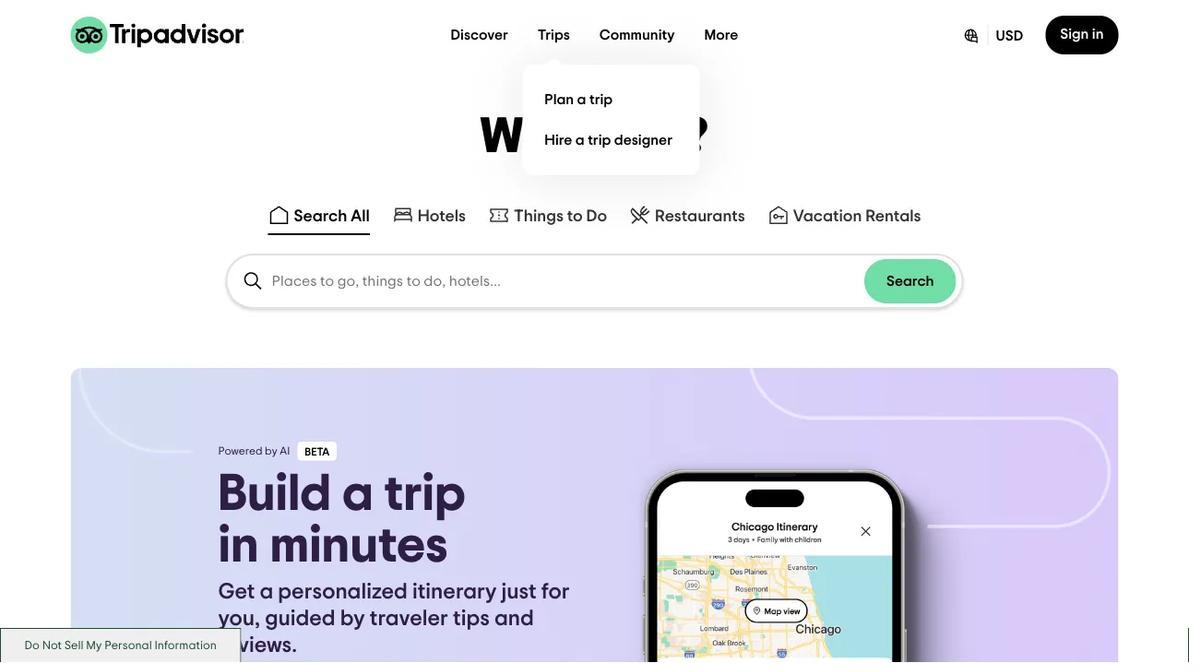 Task type: vqa. For each thing, say whether or not it's contained in the screenshot.
a within Get a personalized itinerary just for you, guided by traveler tips and reviews.
yes



Task type: describe. For each thing, give the bounding box(es) containing it.
ai
[[280, 446, 290, 457]]

vacation rentals
[[793, 208, 921, 224]]

things to do
[[514, 208, 607, 224]]

usd
[[996, 29, 1023, 43]]

usd button
[[947, 16, 1038, 54]]

hire a trip designer link
[[537, 120, 685, 161]]

build a trip in minutes
[[218, 468, 466, 572]]

a for hire
[[576, 133, 585, 148]]

restaurants
[[655, 208, 745, 224]]

vacation rentals button
[[764, 200, 925, 235]]

personal
[[104, 640, 152, 651]]

for
[[541, 581, 570, 603]]

search for search all
[[294, 208, 347, 224]]

plan a trip link
[[537, 79, 685, 120]]

where
[[480, 112, 629, 162]]

to?
[[639, 112, 709, 162]]

and
[[494, 608, 534, 630]]

hotels button
[[388, 200, 470, 235]]

community
[[600, 28, 675, 42]]

search all
[[294, 208, 370, 224]]

do not sell my personal information button
[[0, 628, 241, 663]]

more button
[[690, 17, 753, 54]]

discover button
[[436, 17, 523, 54]]

trip for hire a trip designer
[[588, 133, 611, 148]]

tips
[[453, 608, 490, 630]]

plan
[[545, 92, 574, 107]]

community button
[[585, 17, 690, 54]]

trip for plan a trip
[[589, 92, 613, 107]]

search image
[[242, 270, 264, 292]]

information
[[155, 640, 217, 651]]

a for get
[[260, 581, 273, 603]]

in inside the build a trip in minutes
[[218, 520, 259, 572]]

things to do button
[[484, 200, 611, 235]]

hotels link
[[392, 204, 466, 226]]

get a personalized itinerary just for you, guided by traveler tips and reviews.
[[218, 581, 570, 657]]

guided
[[265, 608, 335, 630]]

tripadvisor image
[[71, 17, 244, 53]]

vacation
[[793, 208, 862, 224]]

0 vertical spatial in
[[1092, 27, 1104, 42]]

menu containing plan a trip
[[522, 65, 700, 175]]

0 vertical spatial by
[[265, 446, 277, 457]]

sign in link
[[1045, 16, 1119, 54]]

hire
[[545, 133, 572, 148]]

vacation rentals link
[[767, 204, 921, 226]]

0 horizontal spatial do
[[25, 640, 40, 651]]

just
[[501, 581, 537, 603]]



Task type: locate. For each thing, give the bounding box(es) containing it.
sign in
[[1060, 27, 1104, 42]]

1 vertical spatial do
[[25, 640, 40, 651]]

where to?
[[480, 112, 709, 162]]

minutes
[[270, 520, 448, 572]]

1 horizontal spatial do
[[586, 208, 607, 224]]

in right the sign
[[1092, 27, 1104, 42]]

a right 'get'
[[260, 581, 273, 603]]

search button
[[864, 259, 956, 304]]

trip for build a trip in minutes
[[384, 468, 466, 520]]

powered by ai
[[218, 446, 290, 457]]

reviews.
[[218, 635, 297, 657]]

a right "hire"
[[576, 133, 585, 148]]

1 vertical spatial by
[[340, 608, 365, 630]]

discover
[[451, 28, 508, 42]]

itinerary
[[412, 581, 497, 603]]

1 horizontal spatial by
[[340, 608, 365, 630]]

a inside the get a personalized itinerary just for you, guided by traveler tips and reviews.
[[260, 581, 273, 603]]

restaurants button
[[626, 200, 749, 235]]

search down rentals at the right of page
[[887, 274, 934, 289]]

0 vertical spatial trip
[[589, 92, 613, 107]]

do not sell my personal information
[[25, 640, 217, 651]]

0 horizontal spatial by
[[265, 446, 277, 457]]

search all button
[[264, 200, 373, 235]]

in up 'get'
[[218, 520, 259, 572]]

search inside search box
[[887, 274, 934, 289]]

0 vertical spatial do
[[586, 208, 607, 224]]

trips button
[[523, 17, 585, 54]]

more
[[704, 28, 738, 42]]

designer
[[614, 133, 673, 148]]

tab list containing search all
[[0, 196, 1189, 239]]

by
[[265, 446, 277, 457], [340, 608, 365, 630]]

not
[[42, 640, 62, 651]]

by down personalized
[[340, 608, 365, 630]]

sell
[[64, 640, 83, 651]]

1 vertical spatial search
[[887, 274, 934, 289]]

tab list
[[0, 196, 1189, 239]]

a
[[577, 92, 586, 107], [576, 133, 585, 148], [342, 468, 373, 520], [260, 581, 273, 603]]

all
[[351, 208, 370, 224]]

restaurants link
[[629, 204, 745, 226]]

in
[[1092, 27, 1104, 42], [218, 520, 259, 572]]

things
[[514, 208, 564, 224]]

by left 'ai'
[[265, 446, 277, 457]]

do right to
[[586, 208, 607, 224]]

things to do link
[[488, 204, 607, 226]]

2 vertical spatial trip
[[384, 468, 466, 520]]

a right build
[[342, 468, 373, 520]]

get
[[218, 581, 255, 603]]

1 vertical spatial trip
[[588, 133, 611, 148]]

beta
[[305, 447, 330, 458]]

by inside the get a personalized itinerary just for you, guided by traveler tips and reviews.
[[340, 608, 365, 630]]

traveler
[[370, 608, 448, 630]]

powered
[[218, 446, 262, 457]]

build
[[218, 468, 331, 520]]

trips
[[538, 28, 570, 42]]

1 vertical spatial in
[[218, 520, 259, 572]]

rentals
[[866, 208, 921, 224]]

search
[[294, 208, 347, 224], [887, 274, 934, 289]]

menu
[[522, 65, 700, 175]]

Search search field
[[227, 256, 962, 307], [272, 273, 864, 290]]

hotels
[[418, 208, 466, 224]]

trip
[[589, 92, 613, 107], [588, 133, 611, 148], [384, 468, 466, 520]]

0 vertical spatial search
[[294, 208, 347, 224]]

a for plan
[[577, 92, 586, 107]]

search left all
[[294, 208, 347, 224]]

you,
[[218, 608, 260, 630]]

my
[[86, 640, 102, 651]]

1 horizontal spatial in
[[1092, 27, 1104, 42]]

do left not
[[25, 640, 40, 651]]

personalized
[[278, 581, 408, 603]]

do
[[586, 208, 607, 224], [25, 640, 40, 651]]

trip inside the build a trip in minutes
[[384, 468, 466, 520]]

to
[[567, 208, 583, 224]]

a for build
[[342, 468, 373, 520]]

plan a trip
[[545, 92, 613, 107]]

1 horizontal spatial search
[[887, 274, 934, 289]]

0 horizontal spatial in
[[218, 520, 259, 572]]

sign
[[1060, 27, 1089, 42]]

search search field containing search
[[227, 256, 962, 307]]

a right plan
[[577, 92, 586, 107]]

hire a trip designer
[[545, 133, 673, 148]]

0 horizontal spatial search
[[294, 208, 347, 224]]

a inside the build a trip in minutes
[[342, 468, 373, 520]]

search for search
[[887, 274, 934, 289]]



